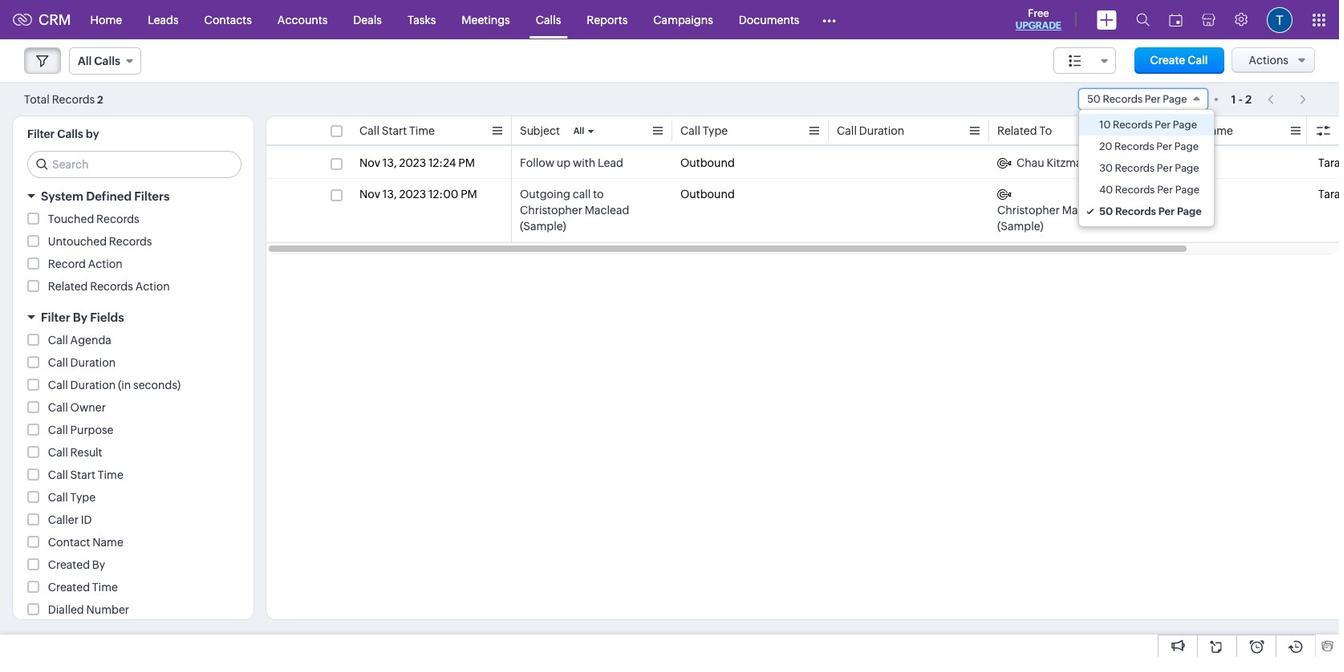 Task type: describe. For each thing, give the bounding box(es) containing it.
12:24
[[429, 157, 456, 169]]

create call
[[1151, 54, 1209, 67]]

1
[[1232, 93, 1237, 106]]

13, for nov 13, 2023 12:24 pm
[[383, 157, 397, 169]]

create
[[1151, 54, 1186, 67]]

created for created time
[[48, 581, 90, 594]]

record
[[48, 258, 86, 271]]

agenda
[[70, 334, 111, 347]]

tara for christopher maclead (sample)
[[1319, 188, 1340, 201]]

50 records per page inside 50 records per page option
[[1100, 205, 1202, 218]]

(in
[[118, 379, 131, 392]]

upgrade
[[1016, 20, 1062, 31]]

caller
[[48, 514, 79, 527]]

create menu element
[[1088, 0, 1127, 39]]

with
[[573, 157, 596, 169]]

nov 13, 2023 12:00 pm
[[360, 188, 478, 201]]

0 vertical spatial call type
[[681, 124, 728, 137]]

campaigns link
[[641, 0, 726, 39]]

record action
[[48, 258, 123, 271]]

id
[[81, 514, 92, 527]]

page for 50 records per page option
[[1178, 205, 1202, 218]]

0 vertical spatial type
[[703, 124, 728, 137]]

row group containing nov 13, 2023 12:24 pm
[[267, 148, 1340, 242]]

filter calls by
[[27, 128, 99, 140]]

leads
[[148, 13, 179, 26]]

chau kitzman (sample)
[[1017, 157, 1138, 169]]

defined
[[86, 189, 132, 203]]

0 vertical spatial call start time
[[360, 124, 435, 137]]

records down touched records
[[109, 235, 152, 248]]

2023 for 12:00
[[399, 188, 426, 201]]

filter for filter calls by
[[27, 128, 55, 140]]

all for all
[[574, 126, 585, 136]]

0 horizontal spatial action
[[88, 258, 123, 271]]

pm for nov 13, 2023 12:00 pm
[[461, 188, 478, 201]]

10 records per page option
[[1080, 114, 1214, 136]]

all for all calls
[[78, 55, 92, 67]]

records inside option
[[1116, 205, 1157, 218]]

10 records per page
[[1100, 119, 1198, 131]]

follow up with lead link
[[520, 155, 624, 171]]

crm link
[[13, 11, 71, 28]]

outgoing call to christopher maclead (sample) link
[[520, 186, 665, 234]]

20 records per page
[[1100, 140, 1199, 153]]

create menu image
[[1097, 10, 1117, 29]]

tasks
[[408, 13, 436, 26]]

reports
[[587, 13, 628, 26]]

2 for 1 - 2
[[1246, 93, 1252, 106]]

calendar image
[[1170, 13, 1183, 26]]

created time
[[48, 581, 118, 594]]

free
[[1028, 7, 1050, 19]]

0 horizontal spatial call start time
[[48, 469, 123, 482]]

kitzman
[[1047, 157, 1089, 169]]

contacts
[[204, 13, 252, 26]]

records up filter calls by
[[52, 93, 95, 106]]

by for created
[[92, 559, 105, 572]]

system defined filters button
[[13, 182, 254, 210]]

deals link
[[341, 0, 395, 39]]

actions
[[1249, 54, 1289, 67]]

(sample) for christopher maclead (sample)
[[998, 220, 1044, 233]]

christopher maclead (sample)
[[998, 204, 1107, 233]]

touched records
[[48, 213, 139, 226]]

page for 10 records per page option
[[1173, 119, 1198, 131]]

records inside field
[[1103, 93, 1143, 105]]

page for 20 records per page option
[[1175, 140, 1199, 153]]

Other Modules field
[[813, 7, 847, 33]]

accounts link
[[265, 0, 341, 39]]

dialled
[[48, 604, 84, 616]]

purpose
[[70, 424, 114, 437]]

maclead inside the outgoing call to christopher maclead (sample)
[[585, 204, 630, 217]]

chau kitzman (sample) link
[[998, 155, 1138, 171]]

nov 13, 2023 12:24 pm
[[360, 157, 475, 169]]

subject
[[520, 124, 560, 137]]

2023 for 12:24
[[399, 157, 426, 169]]

create call button
[[1135, 47, 1225, 74]]

system
[[41, 189, 83, 203]]

number
[[86, 604, 129, 616]]

related for related to
[[998, 124, 1038, 137]]

calls link
[[523, 0, 574, 39]]

2 vertical spatial duration
[[70, 379, 116, 392]]

per for 20 records per page option
[[1157, 140, 1173, 153]]

40 records per page option
[[1080, 179, 1214, 201]]

related to
[[998, 124, 1053, 137]]

follow up with lead
[[520, 157, 624, 169]]

christopher maclead (sample) link
[[998, 186, 1142, 234]]

documents link
[[726, 0, 813, 39]]

per inside field
[[1145, 93, 1161, 105]]

home link
[[78, 0, 135, 39]]

nov for nov 13, 2023 12:24 pm
[[360, 157, 380, 169]]

created for created by
[[48, 559, 90, 572]]

1 - 2
[[1232, 93, 1252, 106]]

-
[[1239, 93, 1243, 106]]

tasks link
[[395, 0, 449, 39]]

dialled number
[[48, 604, 129, 616]]

records down "defined"
[[96, 213, 139, 226]]

call owner
[[48, 401, 106, 414]]

50 Records Per Page field
[[1079, 88, 1209, 110]]

records down 10 records per page option
[[1115, 140, 1155, 153]]

1 vertical spatial start
[[70, 469, 95, 482]]

home
[[90, 13, 122, 26]]

0 vertical spatial time
[[409, 124, 435, 137]]

0 horizontal spatial call type
[[48, 491, 96, 504]]

profile element
[[1258, 0, 1303, 39]]

page for 40 records per page option
[[1176, 184, 1200, 196]]

outbound for outgoing call to christopher maclead (sample)
[[681, 188, 735, 201]]

follow
[[520, 157, 555, 169]]

records up 20 records per page option
[[1113, 119, 1153, 131]]

page inside field
[[1163, 93, 1188, 105]]

meetings
[[462, 13, 510, 26]]

all calls
[[78, 55, 120, 67]]

call purpose
[[48, 424, 114, 437]]

2 for total records 2
[[97, 94, 103, 106]]



Task type: locate. For each thing, give the bounding box(es) containing it.
pm
[[459, 157, 475, 169], [461, 188, 478, 201]]

(sample) for chau kitzman (sample)
[[1092, 157, 1138, 169]]

christopher down chau
[[998, 204, 1060, 217]]

1 vertical spatial 2023
[[399, 188, 426, 201]]

1 horizontal spatial contact
[[1158, 124, 1201, 137]]

per for 10 records per page option
[[1155, 119, 1171, 131]]

1 vertical spatial tara
[[1319, 188, 1340, 201]]

50 records per page inside 50 records per page field
[[1088, 93, 1188, 105]]

0 vertical spatial start
[[382, 124, 407, 137]]

0 vertical spatial action
[[88, 258, 123, 271]]

50 down "40"
[[1100, 205, 1114, 218]]

50 records per page down 40 records per page
[[1100, 205, 1202, 218]]

total records 2
[[24, 93, 103, 106]]

per for 40 records per page option
[[1158, 184, 1174, 196]]

call start time up nov 13, 2023 12:24 pm
[[360, 124, 435, 137]]

0 horizontal spatial type
[[70, 491, 96, 504]]

30 records per page option
[[1080, 157, 1214, 179]]

0 vertical spatial pm
[[459, 157, 475, 169]]

0 vertical spatial created
[[48, 559, 90, 572]]

filter down total
[[27, 128, 55, 140]]

1 vertical spatial calls
[[94, 55, 120, 67]]

0 vertical spatial tara
[[1319, 157, 1340, 169]]

records up fields
[[90, 280, 133, 293]]

page up 30 records per page
[[1175, 140, 1199, 153]]

contact
[[1158, 124, 1201, 137], [48, 536, 90, 549]]

1 horizontal spatial type
[[703, 124, 728, 137]]

page
[[1163, 93, 1188, 105], [1173, 119, 1198, 131], [1175, 140, 1199, 153], [1175, 162, 1200, 174], [1176, 184, 1200, 196], [1178, 205, 1202, 218]]

1 vertical spatial action
[[135, 280, 170, 293]]

crm
[[39, 11, 71, 28]]

0 horizontal spatial contact name
[[48, 536, 123, 549]]

1 vertical spatial type
[[70, 491, 96, 504]]

1 outbound from the top
[[681, 157, 735, 169]]

40
[[1100, 184, 1113, 196]]

1 horizontal spatial action
[[135, 280, 170, 293]]

calls
[[536, 13, 561, 26], [94, 55, 120, 67], [57, 128, 83, 140]]

2 horizontal spatial (sample)
[[1092, 157, 1138, 169]]

20
[[1100, 140, 1113, 153]]

page up 10 records per page
[[1163, 93, 1188, 105]]

call inside button
[[1188, 54, 1209, 67]]

1 horizontal spatial call type
[[681, 124, 728, 137]]

untouched records
[[48, 235, 152, 248]]

maclead inside christopher maclead (sample)
[[1063, 204, 1107, 217]]

2 inside total records 2
[[97, 94, 103, 106]]

records up 50 records per page option
[[1116, 184, 1156, 196]]

time up nov 13, 2023 12:24 pm
[[409, 124, 435, 137]]

calls inside field
[[94, 55, 120, 67]]

1 vertical spatial by
[[92, 559, 105, 572]]

0 vertical spatial 13,
[[383, 157, 397, 169]]

related records action
[[48, 280, 170, 293]]

(sample) inside the outgoing call to christopher maclead (sample)
[[520, 220, 567, 233]]

1 vertical spatial contact name
[[48, 536, 123, 549]]

0 vertical spatial contact name
[[1158, 124, 1234, 137]]

start
[[382, 124, 407, 137], [70, 469, 95, 482]]

call duration (in seconds)
[[48, 379, 181, 392]]

0 vertical spatial call duration
[[837, 124, 905, 137]]

page inside option
[[1178, 205, 1202, 218]]

2 created from the top
[[48, 581, 90, 594]]

1 vertical spatial time
[[98, 469, 123, 482]]

contact down the 'caller id'
[[48, 536, 90, 549]]

filter for filter by fields
[[41, 311, 70, 324]]

list box containing 10 records per page
[[1080, 110, 1214, 226]]

created up created time
[[48, 559, 90, 572]]

row group
[[267, 148, 1340, 242]]

page up 20 records per page
[[1173, 119, 1198, 131]]

1 horizontal spatial maclead
[[1063, 204, 1107, 217]]

0 horizontal spatial start
[[70, 469, 95, 482]]

1 vertical spatial all
[[574, 126, 585, 136]]

filter by fields button
[[13, 303, 254, 332]]

0 vertical spatial calls
[[536, 13, 561, 26]]

(sample) down outgoing
[[520, 220, 567, 233]]

nov down nov 13, 2023 12:24 pm
[[360, 188, 380, 201]]

All Calls field
[[69, 47, 141, 75]]

deals
[[353, 13, 382, 26]]

2 vertical spatial calls
[[57, 128, 83, 140]]

per inside option
[[1159, 205, 1175, 218]]

outgoing call to christopher maclead (sample)
[[520, 188, 630, 233]]

contact up 20 records per page
[[1158, 124, 1201, 137]]

1 vertical spatial related
[[48, 280, 88, 293]]

all inside field
[[78, 55, 92, 67]]

related down record
[[48, 280, 88, 293]]

2 horizontal spatial calls
[[536, 13, 561, 26]]

call start time
[[360, 124, 435, 137], [48, 469, 123, 482]]

nov for nov 13, 2023 12:00 pm
[[360, 188, 380, 201]]

per down 30 records per page
[[1158, 184, 1174, 196]]

1 vertical spatial call duration
[[48, 356, 116, 369]]

page down 40 records per page
[[1178, 205, 1202, 218]]

calls for all calls
[[94, 55, 120, 67]]

tara for chau kitzman (sample)
[[1319, 157, 1340, 169]]

up
[[557, 157, 571, 169]]

0 vertical spatial name
[[1203, 124, 1234, 137]]

accounts
[[278, 13, 328, 26]]

2023 left "12:00"
[[399, 188, 426, 201]]

filter by fields
[[41, 311, 124, 324]]

10
[[1100, 119, 1111, 131]]

1 vertical spatial created
[[48, 581, 90, 594]]

filter up call agenda
[[41, 311, 70, 324]]

0 vertical spatial contact
[[1158, 124, 1201, 137]]

0 vertical spatial related
[[998, 124, 1038, 137]]

1 horizontal spatial related
[[998, 124, 1038, 137]]

1 horizontal spatial name
[[1203, 124, 1234, 137]]

nov
[[360, 157, 380, 169], [360, 188, 380, 201]]

to
[[1040, 124, 1053, 137]]

0 horizontal spatial all
[[78, 55, 92, 67]]

by for filter
[[73, 311, 87, 324]]

pm right "12:00"
[[461, 188, 478, 201]]

size image
[[1069, 54, 1082, 68]]

1 vertical spatial contact
[[48, 536, 90, 549]]

contact name down id
[[48, 536, 123, 549]]

None field
[[1054, 47, 1116, 74]]

0 horizontal spatial christopher
[[520, 204, 583, 217]]

1 maclead from the left
[[585, 204, 630, 217]]

per up 20 records per page
[[1155, 119, 1171, 131]]

2 13, from the top
[[383, 188, 397, 201]]

search element
[[1127, 0, 1160, 39]]

2023 left '12:24'
[[399, 157, 426, 169]]

by up call agenda
[[73, 311, 87, 324]]

1 vertical spatial call start time
[[48, 469, 123, 482]]

owner
[[70, 401, 106, 414]]

maclead down to
[[585, 204, 630, 217]]

50 records per page
[[1088, 93, 1188, 105], [1100, 205, 1202, 218]]

50 up 10
[[1088, 93, 1101, 105]]

2 vertical spatial time
[[92, 581, 118, 594]]

50
[[1088, 93, 1101, 105], [1100, 205, 1114, 218]]

name up created by
[[93, 536, 123, 549]]

christopher
[[520, 204, 583, 217], [998, 204, 1060, 217]]

all
[[78, 55, 92, 67], [574, 126, 585, 136]]

reports link
[[574, 0, 641, 39]]

pm right '12:24'
[[459, 157, 475, 169]]

per
[[1145, 93, 1161, 105], [1155, 119, 1171, 131], [1157, 140, 1173, 153], [1157, 162, 1173, 174], [1158, 184, 1174, 196], [1159, 205, 1175, 218]]

meetings link
[[449, 0, 523, 39]]

list box
[[1080, 110, 1214, 226]]

time down result
[[98, 469, 123, 482]]

start down result
[[70, 469, 95, 482]]

records down 20 records per page option
[[1115, 162, 1155, 174]]

13, up nov 13, 2023 12:00 pm
[[383, 157, 397, 169]]

1 horizontal spatial calls
[[94, 55, 120, 67]]

call
[[1188, 54, 1209, 67], [360, 124, 380, 137], [681, 124, 701, 137], [837, 124, 857, 137], [1319, 124, 1339, 137], [48, 334, 68, 347], [48, 356, 68, 369], [48, 379, 68, 392], [48, 401, 68, 414], [48, 424, 68, 437], [48, 446, 68, 459], [48, 469, 68, 482], [48, 491, 68, 504]]

1 vertical spatial filter
[[41, 311, 70, 324]]

per up 40 records per page
[[1157, 162, 1173, 174]]

records down 40 records per page option
[[1116, 205, 1157, 218]]

0 horizontal spatial call duration
[[48, 356, 116, 369]]

1 vertical spatial 50 records per page
[[1100, 205, 1202, 218]]

related
[[998, 124, 1038, 137], [48, 280, 88, 293]]

all up with
[[574, 126, 585, 136]]

0 vertical spatial 2023
[[399, 157, 426, 169]]

30
[[1100, 162, 1113, 174]]

christopher inside christopher maclead (sample)
[[998, 204, 1060, 217]]

calls down home link
[[94, 55, 120, 67]]

page up 40 records per page
[[1175, 162, 1200, 174]]

2 2023 from the top
[[399, 188, 426, 201]]

1 horizontal spatial call duration
[[837, 124, 905, 137]]

total
[[24, 93, 50, 106]]

0 vertical spatial outbound
[[681, 157, 735, 169]]

filter inside dropdown button
[[41, 311, 70, 324]]

related left to
[[998, 124, 1038, 137]]

records
[[52, 93, 95, 106], [1103, 93, 1143, 105], [1113, 119, 1153, 131], [1115, 140, 1155, 153], [1115, 162, 1155, 174], [1116, 184, 1156, 196], [1116, 205, 1157, 218], [96, 213, 139, 226], [109, 235, 152, 248], [90, 280, 133, 293]]

1 horizontal spatial (sample)
[[998, 220, 1044, 233]]

start up nov 13, 2023 12:24 pm
[[382, 124, 407, 137]]

navigation
[[1260, 87, 1316, 111]]

calls left by
[[57, 128, 83, 140]]

0 vertical spatial by
[[73, 311, 87, 324]]

0 vertical spatial duration
[[860, 124, 905, 137]]

chau
[[1017, 157, 1045, 169]]

action up 'filter by fields' dropdown button
[[135, 280, 170, 293]]

1 christopher from the left
[[520, 204, 583, 217]]

0 horizontal spatial related
[[48, 280, 88, 293]]

by
[[86, 128, 99, 140]]

1 nov from the top
[[360, 157, 380, 169]]

1 horizontal spatial christopher
[[998, 204, 1060, 217]]

50 inside option
[[1100, 205, 1114, 218]]

calls for filter calls by
[[57, 128, 83, 140]]

type
[[703, 124, 728, 137], [70, 491, 96, 504]]

maclead
[[585, 204, 630, 217], [1063, 204, 1107, 217]]

system defined filters
[[41, 189, 170, 203]]

page for the 30 records per page option
[[1175, 162, 1200, 174]]

1 vertical spatial call type
[[48, 491, 96, 504]]

1 vertical spatial name
[[93, 536, 123, 549]]

christopher inside the outgoing call to christopher maclead (sample)
[[520, 204, 583, 217]]

2 maclead from the left
[[1063, 204, 1107, 217]]

0 horizontal spatial (sample)
[[520, 220, 567, 233]]

2023
[[399, 157, 426, 169], [399, 188, 426, 201]]

1 13, from the top
[[383, 157, 397, 169]]

0 vertical spatial nov
[[360, 157, 380, 169]]

outbound for follow up with lead
[[681, 157, 735, 169]]

touched
[[48, 213, 94, 226]]

2 tara from the top
[[1319, 188, 1340, 201]]

call agenda
[[48, 334, 111, 347]]

call
[[573, 188, 591, 201]]

1 vertical spatial pm
[[461, 188, 478, 201]]

1 vertical spatial duration
[[70, 356, 116, 369]]

1 2023 from the top
[[399, 157, 426, 169]]

christopher down outgoing
[[520, 204, 583, 217]]

1 vertical spatial nov
[[360, 188, 380, 201]]

Search text field
[[28, 152, 241, 177]]

records up 10
[[1103, 93, 1143, 105]]

page down 30 records per page
[[1176, 184, 1200, 196]]

13, down nov 13, 2023 12:24 pm
[[383, 188, 397, 201]]

result
[[70, 446, 102, 459]]

per up 30 records per page
[[1157, 140, 1173, 153]]

1 horizontal spatial call start time
[[360, 124, 435, 137]]

name down "1"
[[1203, 124, 1234, 137]]

20 records per page option
[[1080, 136, 1214, 157]]

40 records per page
[[1100, 184, 1200, 196]]

search image
[[1137, 13, 1150, 26]]

0 vertical spatial all
[[78, 55, 92, 67]]

50 inside field
[[1088, 93, 1101, 105]]

1 vertical spatial 50
[[1100, 205, 1114, 218]]

free upgrade
[[1016, 7, 1062, 31]]

pm for nov 13, 2023 12:24 pm
[[459, 157, 475, 169]]

related for related records action
[[48, 280, 88, 293]]

created by
[[48, 559, 105, 572]]

1 vertical spatial outbound
[[681, 188, 735, 201]]

2 right '-' in the right of the page
[[1246, 93, 1252, 106]]

0 horizontal spatial calls
[[57, 128, 83, 140]]

2 outbound from the top
[[681, 188, 735, 201]]

contacts link
[[192, 0, 265, 39]]

contact name up 20 records per page
[[1158, 124, 1234, 137]]

1 horizontal spatial start
[[382, 124, 407, 137]]

(sample) down chau
[[998, 220, 1044, 233]]

outgoing
[[520, 188, 571, 201]]

campaigns
[[654, 13, 713, 26]]

2
[[1246, 93, 1252, 106], [97, 94, 103, 106]]

50 records per page up 10 records per page option
[[1088, 93, 1188, 105]]

untouched
[[48, 235, 107, 248]]

filters
[[134, 189, 170, 203]]

2 up by
[[97, 94, 103, 106]]

caller id
[[48, 514, 92, 527]]

1 created from the top
[[48, 559, 90, 572]]

0 vertical spatial 50
[[1088, 93, 1101, 105]]

0 horizontal spatial maclead
[[585, 204, 630, 217]]

contact name
[[1158, 124, 1234, 137], [48, 536, 123, 549]]

2 christopher from the left
[[998, 204, 1060, 217]]

seconds)
[[133, 379, 181, 392]]

profile image
[[1268, 7, 1293, 33]]

to
[[593, 188, 604, 201]]

0 vertical spatial 50 records per page
[[1088, 93, 1188, 105]]

(sample) down 20
[[1092, 157, 1138, 169]]

1 horizontal spatial all
[[574, 126, 585, 136]]

1 tara from the top
[[1319, 157, 1340, 169]]

created up dialled
[[48, 581, 90, 594]]

call start time down result
[[48, 469, 123, 482]]

all up total records 2
[[78, 55, 92, 67]]

leads link
[[135, 0, 192, 39]]

0 horizontal spatial name
[[93, 536, 123, 549]]

nov up nov 13, 2023 12:00 pm
[[360, 157, 380, 169]]

(sample) inside christopher maclead (sample)
[[998, 220, 1044, 233]]

(sample)
[[1092, 157, 1138, 169], [520, 220, 567, 233], [998, 220, 1044, 233]]

calls left reports on the top left
[[536, 13, 561, 26]]

2 nov from the top
[[360, 188, 380, 201]]

12:00
[[429, 188, 459, 201]]

lead
[[598, 157, 624, 169]]

call result
[[48, 446, 102, 459]]

call 
[[1319, 124, 1340, 137]]

0 horizontal spatial 2
[[97, 94, 103, 106]]

outbound
[[681, 157, 735, 169], [681, 188, 735, 201]]

50 records per page option
[[1080, 201, 1214, 222]]

maclead down "40"
[[1063, 204, 1107, 217]]

1 horizontal spatial by
[[92, 559, 105, 572]]

per for 50 records per page option
[[1159, 205, 1175, 218]]

0 horizontal spatial contact
[[48, 536, 90, 549]]

documents
[[739, 13, 800, 26]]

by up created time
[[92, 559, 105, 572]]

per up 10 records per page
[[1145, 93, 1161, 105]]

per for the 30 records per page option
[[1157, 162, 1173, 174]]

0 vertical spatial filter
[[27, 128, 55, 140]]

by inside dropdown button
[[73, 311, 87, 324]]

1 horizontal spatial 2
[[1246, 93, 1252, 106]]

13, for nov 13, 2023 12:00 pm
[[383, 188, 397, 201]]

1 horizontal spatial contact name
[[1158, 124, 1234, 137]]

action up related records action
[[88, 258, 123, 271]]

time up 'number'
[[92, 581, 118, 594]]

0 horizontal spatial by
[[73, 311, 87, 324]]

1 vertical spatial 13,
[[383, 188, 397, 201]]

per down 40 records per page
[[1159, 205, 1175, 218]]



Task type: vqa. For each thing, say whether or not it's contained in the screenshot.
2nd Nov from the bottom of the page
yes



